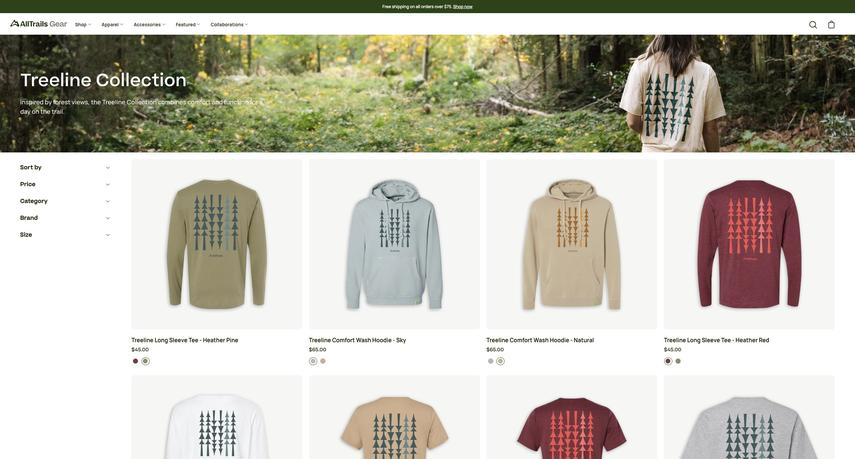 Task type: locate. For each thing, give the bounding box(es) containing it.
treeline up forest at left top
[[20, 68, 92, 93]]

2 $45.00 link from the left
[[664, 347, 835, 355]]

$65.00 up sky radio at bottom right
[[487, 347, 504, 354]]

1 hoodie from the left
[[372, 337, 392, 345]]

sleeve inside treeline long sleeve tee - heather red $45.00
[[702, 337, 720, 345]]

0 horizontal spatial $45.00 link
[[131, 347, 302, 355]]

shipping
[[392, 4, 409, 9]]

$45.00 link
[[131, 347, 302, 355], [664, 347, 835, 355]]

1 horizontal spatial shop
[[453, 4, 463, 9]]

$65.00 for treeline comfort wash hoodie - sky
[[309, 347, 326, 354]]

$45.00 link down treeline long sleeve tee - heather red link
[[664, 347, 835, 355]]

tee inside treeline long sleeve tee - heather pine $45.00
[[189, 337, 198, 345]]

Heather Pine radio
[[142, 358, 150, 366]]

day
[[20, 107, 31, 116]]

-
[[199, 337, 202, 345], [393, 337, 395, 345], [570, 337, 573, 345], [732, 337, 734, 345]]

on
[[410, 4, 415, 9], [32, 107, 39, 116]]

2 tee from the left
[[721, 337, 731, 345]]

shop right $75.
[[453, 4, 463, 9]]

2 $65.00 link from the left
[[487, 347, 657, 355]]

3 toggle plus image from the left
[[162, 22, 166, 26]]

treeline inside treeline comfort wash hoodie - sky $65.00
[[309, 337, 331, 345]]

treeline up sky option
[[309, 337, 331, 345]]

hoodie left natural
[[550, 337, 569, 345]]

1 option group from the left
[[132, 358, 302, 366]]

natural radio right sky option
[[319, 358, 327, 366]]

option group down the treeline comfort wash hoodie - natural link
[[487, 358, 657, 366]]

- left sky
[[393, 337, 395, 345]]

$45.00 up heather red option
[[131, 347, 149, 354]]

option group for treeline long sleeve tee - heather pine
[[132, 358, 302, 366]]

2 toggle plus image from the left
[[120, 22, 124, 26]]

natural image
[[320, 359, 326, 364], [498, 359, 503, 364]]

natural image right sky radio at bottom right
[[498, 359, 503, 364]]

toggle plus image inside collaborations link
[[244, 22, 248, 26]]

natural image for treeline comfort wash hoodie - sky
[[320, 359, 326, 364]]

1 vertical spatial the
[[40, 107, 50, 116]]

treeline for treeline comfort wash hoodie - natural $65.00
[[487, 337, 509, 345]]

all
[[416, 4, 420, 9]]

by inside inspired by forest views, the treeline collection combines comfort and function for a day on the trail.
[[45, 98, 52, 107]]

1 comfort from the left
[[332, 337, 355, 345]]

tee inside treeline long sleeve tee - heather red $45.00
[[721, 337, 731, 345]]

long inside treeline long sleeve tee - heather pine $45.00
[[155, 337, 168, 345]]

1 horizontal spatial $45.00 link
[[664, 347, 835, 355]]

$65.00 link
[[309, 347, 480, 355], [487, 347, 657, 355]]

Natural radio
[[319, 358, 327, 366], [497, 358, 505, 366]]

3 option group from the left
[[487, 358, 657, 366]]

$65.00
[[309, 347, 326, 354], [487, 347, 504, 354]]

0 horizontal spatial sleeve
[[169, 337, 188, 345]]

by right sort
[[34, 164, 42, 172]]

hoodie inside treeline comfort wash hoodie - sky $65.00
[[372, 337, 392, 345]]

1 horizontal spatial $65.00 link
[[487, 347, 657, 355]]

- inside treeline long sleeve tee - heather pine $45.00
[[199, 337, 202, 345]]

wash inside treeline comfort wash hoodie - natural $65.00
[[534, 337, 549, 345]]

$45.00 link for pine
[[131, 347, 302, 355]]

option group down treeline long sleeve tee - heather pine link
[[132, 358, 302, 366]]

$65.00 inside treeline comfort wash hoodie - sky $65.00
[[309, 347, 326, 354]]

the left trail. in the left of the page
[[40, 107, 50, 116]]

shop left apparel
[[75, 22, 87, 28]]

- left pine
[[199, 337, 202, 345]]

$45.00 link down treeline long sleeve tee - heather pine link
[[131, 347, 302, 355]]

0 horizontal spatial on
[[32, 107, 39, 116]]

$65.00 link down treeline comfort wash hoodie - sky link
[[309, 347, 480, 355]]

wash for sky
[[356, 337, 371, 345]]

toggle plus image
[[197, 22, 201, 26]]

$75.
[[444, 4, 452, 9]]

inspired
[[20, 98, 44, 107]]

natural radio for treeline comfort wash hoodie - sky
[[319, 358, 327, 366]]

$65.00 for treeline comfort wash hoodie - natural
[[487, 347, 504, 354]]

0 horizontal spatial long
[[155, 337, 168, 345]]

treeline for treeline long sleeve tee - heather red $45.00
[[664, 337, 686, 345]]

$65.00 inside treeline comfort wash hoodie - natural $65.00
[[487, 347, 504, 354]]

1 horizontal spatial $65.00
[[487, 347, 504, 354]]

1 horizontal spatial sleeve
[[702, 337, 720, 345]]

sleeve inside treeline long sleeve tee - heather pine $45.00
[[169, 337, 188, 345]]

1 horizontal spatial wash
[[534, 337, 549, 345]]

option group down treeline comfort wash hoodie - sky link
[[309, 358, 480, 366]]

- left natural
[[570, 337, 573, 345]]

$45.00 link for red
[[664, 347, 835, 355]]

comfort inside treeline comfort wash hoodie - natural $65.00
[[510, 337, 532, 345]]

toggle plus image inside the shop link
[[87, 22, 92, 26]]

1 horizontal spatial long
[[687, 337, 701, 345]]

shop
[[453, 4, 463, 9], [75, 22, 87, 28]]

hoodie left sky
[[372, 337, 392, 345]]

0 horizontal spatial heather
[[203, 337, 225, 345]]

1 $65.00 from the left
[[309, 347, 326, 354]]

0 horizontal spatial $65.00 link
[[309, 347, 480, 355]]

function
[[224, 98, 249, 107]]

treeline for treeline long sleeve tee - heather pine $45.00
[[131, 337, 153, 345]]

Heather Red radio
[[132, 358, 140, 366]]

0 horizontal spatial natural image
[[320, 359, 326, 364]]

1 vertical spatial shop
[[75, 22, 87, 28]]

treeline inside treeline long sleeve tee - heather pine $45.00
[[131, 337, 153, 345]]

heather red image left heather pine icon
[[665, 359, 671, 364]]

0 horizontal spatial by
[[34, 164, 42, 172]]

treeline up sky radio at bottom right
[[487, 337, 509, 345]]

0 horizontal spatial $65.00
[[309, 347, 326, 354]]

natural radio right sky radio at bottom right
[[497, 358, 505, 366]]

1 $45.00 link from the left
[[131, 347, 302, 355]]

hoodie inside treeline comfort wash hoodie - natural $65.00
[[550, 337, 569, 345]]

size button
[[20, 227, 111, 244]]

long inside treeline long sleeve tee - heather red $45.00
[[687, 337, 701, 345]]

0 vertical spatial by
[[45, 98, 52, 107]]

comfort inside treeline comfort wash hoodie - sky $65.00
[[332, 337, 355, 345]]

toggle plus image inside accessories link
[[162, 22, 166, 26]]

1 horizontal spatial tee
[[721, 337, 731, 345]]

long for treeline long sleeve tee - heather pine
[[155, 337, 168, 345]]

1 vertical spatial on
[[32, 107, 39, 116]]

1 natural radio from the left
[[319, 358, 327, 366]]

2 natural image from the left
[[498, 359, 503, 364]]

Heather Red radio
[[664, 358, 672, 366]]

sort by button
[[20, 159, 111, 176]]

2 natural radio from the left
[[497, 358, 505, 366]]

heather inside treeline long sleeve tee - heather pine $45.00
[[203, 337, 225, 345]]

views,
[[72, 98, 90, 107]]

2 long from the left
[[687, 337, 701, 345]]

1 horizontal spatial hoodie
[[550, 337, 569, 345]]

size
[[20, 231, 32, 239]]

1 horizontal spatial the
[[91, 98, 101, 107]]

heather red image inside radio
[[665, 359, 671, 364]]

treeline long sleeve tee - heather red $45.00
[[664, 337, 769, 354]]

4 option group from the left
[[664, 358, 835, 366]]

by left forest at left top
[[45, 98, 52, 107]]

treeline up heather pine icon
[[664, 337, 686, 345]]

brand
[[20, 214, 38, 222]]

toggle plus image for shop
[[87, 22, 92, 26]]

heather red image inside option
[[133, 359, 138, 364]]

1 long from the left
[[155, 337, 168, 345]]

- left red
[[732, 337, 734, 345]]

1 horizontal spatial natural radio
[[497, 358, 505, 366]]

1 horizontal spatial comfort
[[510, 337, 532, 345]]

0 horizontal spatial natural radio
[[319, 358, 327, 366]]

$45.00 up heather red radio
[[664, 347, 681, 354]]

1 heather from the left
[[203, 337, 225, 345]]

1 sleeve from the left
[[169, 337, 188, 345]]

1 natural image from the left
[[320, 359, 326, 364]]

- inside treeline comfort wash hoodie - sky $65.00
[[393, 337, 395, 345]]

sleeve
[[169, 337, 188, 345], [702, 337, 720, 345]]

2 wash from the left
[[534, 337, 549, 345]]

2 heather red image from the left
[[665, 359, 671, 364]]

treeline inside treeline long sleeve tee - heather red $45.00
[[664, 337, 686, 345]]

2 hoodie from the left
[[550, 337, 569, 345]]

price button
[[20, 176, 111, 193]]

1 toggle plus image from the left
[[87, 22, 92, 26]]

2 $65.00 from the left
[[487, 347, 504, 354]]

1 horizontal spatial heather red image
[[665, 359, 671, 364]]

by for inspired
[[45, 98, 52, 107]]

on down inspired at the top of page
[[32, 107, 39, 116]]

treeline inside treeline comfort wash hoodie - natural $65.00
[[487, 337, 509, 345]]

by inside sort by dropdown button
[[34, 164, 42, 172]]

long
[[155, 337, 168, 345], [687, 337, 701, 345]]

collaborations
[[211, 22, 244, 28]]

treeline up heather pine image
[[131, 337, 153, 345]]

2 $45.00 from the left
[[664, 347, 681, 354]]

$45.00 inside treeline long sleeve tee - heather pine $45.00
[[131, 347, 149, 354]]

heather red image left heather pine image
[[133, 359, 138, 364]]

heather left red
[[736, 337, 758, 345]]

long for treeline long sleeve tee - heather red
[[687, 337, 701, 345]]

toggle plus image
[[87, 22, 92, 26], [120, 22, 124, 26], [162, 22, 166, 26], [244, 22, 248, 26]]

1 $65.00 link from the left
[[309, 347, 480, 355]]

tee
[[189, 337, 198, 345], [721, 337, 731, 345]]

comfort
[[332, 337, 355, 345], [510, 337, 532, 345]]

1 $45.00 from the left
[[131, 347, 149, 354]]

0 horizontal spatial comfort
[[332, 337, 355, 345]]

comfort
[[187, 98, 211, 107]]

treeline
[[20, 68, 92, 93], [131, 337, 153, 345], [309, 337, 331, 345], [487, 337, 509, 345], [664, 337, 686, 345]]

heather inside treeline long sleeve tee - heather red $45.00
[[736, 337, 758, 345]]

2 heather from the left
[[736, 337, 758, 345]]

orders
[[421, 4, 434, 9]]

$65.00 link down the treeline comfort wash hoodie - natural link
[[487, 347, 657, 355]]

0 vertical spatial shop
[[453, 4, 463, 9]]

0 horizontal spatial hoodie
[[372, 337, 392, 345]]

wash inside treeline comfort wash hoodie - sky $65.00
[[356, 337, 371, 345]]

heather for pine
[[203, 337, 225, 345]]

heather
[[203, 337, 225, 345], [736, 337, 758, 345]]

3 - from the left
[[570, 337, 573, 345]]

0 horizontal spatial tee
[[189, 337, 198, 345]]

sort by
[[20, 164, 42, 172]]

treeline long sleeve tee - heather red link
[[664, 337, 835, 345]]

2 sleeve from the left
[[702, 337, 720, 345]]

2 comfort from the left
[[510, 337, 532, 345]]

0 horizontal spatial shop
[[75, 22, 87, 28]]

- for treeline comfort wash hoodie - natural
[[570, 337, 573, 345]]

0 horizontal spatial $45.00
[[131, 347, 149, 354]]

4 - from the left
[[732, 337, 734, 345]]

heather red image
[[133, 359, 138, 364], [665, 359, 671, 364]]

natural
[[574, 337, 594, 345]]

1 tee from the left
[[189, 337, 198, 345]]

1 horizontal spatial heather
[[736, 337, 758, 345]]

the right views,
[[91, 98, 101, 107]]

option group
[[132, 358, 302, 366], [309, 358, 480, 366], [487, 358, 657, 366], [664, 358, 835, 366]]

treeline comfort wash hoodie - natural link
[[487, 337, 657, 345]]

$45.00
[[131, 347, 149, 354], [664, 347, 681, 354]]

0 horizontal spatial heather red image
[[133, 359, 138, 364]]

0 vertical spatial the
[[91, 98, 101, 107]]

1 horizontal spatial on
[[410, 4, 415, 9]]

4 toggle plus image from the left
[[244, 22, 248, 26]]

category
[[20, 197, 48, 205]]

0 horizontal spatial wash
[[356, 337, 371, 345]]

option group down treeline long sleeve tee - heather red link
[[664, 358, 835, 366]]

on left all
[[410, 4, 415, 9]]

1 - from the left
[[199, 337, 202, 345]]

by
[[45, 98, 52, 107], [34, 164, 42, 172]]

natural image right sky option
[[320, 359, 326, 364]]

- inside treeline comfort wash hoodie - natural $65.00
[[570, 337, 573, 345]]

heather left pine
[[203, 337, 225, 345]]

1 horizontal spatial $45.00
[[664, 347, 681, 354]]

1 wash from the left
[[356, 337, 371, 345]]

toggle plus image for collaborations
[[244, 22, 248, 26]]

2 option group from the left
[[309, 358, 480, 366]]

$45.00 inside treeline long sleeve tee - heather red $45.00
[[664, 347, 681, 354]]

the
[[91, 98, 101, 107], [40, 107, 50, 116]]

2 - from the left
[[393, 337, 395, 345]]

wash
[[356, 337, 371, 345], [534, 337, 549, 345]]

1 horizontal spatial by
[[45, 98, 52, 107]]

toggle plus image inside apparel link
[[120, 22, 124, 26]]

1 heather red image from the left
[[133, 359, 138, 364]]

sky
[[396, 337, 406, 345]]

hoodie
[[372, 337, 392, 345], [550, 337, 569, 345]]

1 horizontal spatial natural image
[[498, 359, 503, 364]]

treeline long sleeve tee - heather pine $45.00
[[131, 337, 238, 354]]

shop link
[[70, 16, 97, 33]]

1 vertical spatial by
[[34, 164, 42, 172]]

treeline long sleeve tee - heather pine link
[[131, 337, 302, 345]]

tee for red
[[721, 337, 731, 345]]

$65.00 up sky option
[[309, 347, 326, 354]]

comfort for treeline comfort wash hoodie - sky
[[332, 337, 355, 345]]

- inside treeline long sleeve tee - heather red $45.00
[[732, 337, 734, 345]]

over
[[435, 4, 443, 9]]



Task type: vqa. For each thing, say whether or not it's contained in the screenshot.
forest
yes



Task type: describe. For each thing, give the bounding box(es) containing it.
natural image for treeline comfort wash hoodie - natural
[[498, 359, 503, 364]]

Sky radio
[[309, 358, 317, 366]]

red
[[759, 337, 769, 345]]

heather red image for treeline long sleeve tee - heather red
[[665, 359, 671, 364]]

pine
[[226, 337, 238, 345]]

hoodie for natural
[[550, 337, 569, 345]]

- for treeline long sleeve tee - heather pine
[[199, 337, 202, 345]]

combines
[[158, 98, 186, 107]]

price
[[20, 181, 35, 189]]

comfort for treeline comfort wash hoodie - natural
[[510, 337, 532, 345]]

heather for red
[[736, 337, 758, 345]]

treeline collection
[[20, 68, 187, 93]]

$45.00 for treeline long sleeve tee - heather red
[[664, 347, 681, 354]]

inspired by forest views, the treeline collection combines comfort and function for a day on the trail.
[[20, 98, 263, 116]]

heather pine image
[[675, 359, 681, 364]]

collection
[[96, 68, 187, 93]]

$45.00 for treeline long sleeve tee - heather pine
[[131, 347, 149, 354]]

accessories link
[[129, 16, 171, 33]]

- for treeline long sleeve tee - heather red
[[732, 337, 734, 345]]

- for treeline comfort wash hoodie - sky
[[393, 337, 395, 345]]

wash for natural
[[534, 337, 549, 345]]

by for sort
[[34, 164, 42, 172]]

option group for treeline long sleeve tee - heather red
[[664, 358, 835, 366]]

free shipping on all orders over $75. shop now
[[382, 4, 473, 9]]

heather pine image
[[143, 359, 148, 364]]

featured link
[[171, 16, 206, 33]]

accessories
[[134, 22, 162, 28]]

$65.00 link for natural
[[487, 347, 657, 355]]

apparel link
[[97, 16, 129, 33]]

sky image
[[488, 359, 493, 364]]

natural radio for treeline comfort wash hoodie - natural
[[497, 358, 505, 366]]

free
[[382, 4, 391, 9]]

hoodie for sky
[[372, 337, 392, 345]]

now
[[464, 4, 473, 9]]

and
[[212, 98, 223, 107]]

treeline comfort wash hoodie - sky $65.00
[[309, 337, 406, 354]]

$65.00 link for sky
[[309, 347, 480, 355]]

on inside inspired by forest views, the treeline collection combines comfort and function for a day on the trail.
[[32, 107, 39, 116]]

0 vertical spatial on
[[410, 4, 415, 9]]

Sky radio
[[487, 358, 495, 366]]

toggle plus image for apparel
[[120, 22, 124, 26]]

apparel
[[102, 22, 120, 28]]

sleeve for treeline long sleeve tee - heather pine
[[169, 337, 188, 345]]

treeline comfort wash hoodie - sky link
[[309, 337, 480, 345]]

option group for treeline comfort wash hoodie - natural
[[487, 358, 657, 366]]

sky image
[[310, 359, 316, 364]]

forest
[[53, 98, 70, 107]]

collaborations link
[[206, 16, 254, 33]]

trail.
[[52, 107, 65, 116]]

heather red image for treeline long sleeve tee - heather pine
[[133, 359, 138, 364]]

0 horizontal spatial the
[[40, 107, 50, 116]]

for a
[[250, 98, 263, 107]]

featured
[[176, 22, 197, 28]]

toggle plus image for accessories
[[162, 22, 166, 26]]

treeline for treeline comfort wash hoodie - sky $65.00
[[309, 337, 331, 345]]

treeline for treeline collection
[[20, 68, 92, 93]]

sleeve for treeline long sleeve tee - heather red
[[702, 337, 720, 345]]

category button
[[20, 193, 111, 210]]

treeline collection
[[102, 98, 157, 107]]

tee for pine
[[189, 337, 198, 345]]

brand button
[[20, 210, 111, 227]]

shop now link
[[453, 4, 473, 10]]

Heather Pine radio
[[674, 358, 682, 366]]

sort
[[20, 164, 33, 172]]

option group for treeline comfort wash hoodie - sky
[[309, 358, 480, 366]]

treeline comfort wash hoodie - natural $65.00
[[487, 337, 594, 354]]



